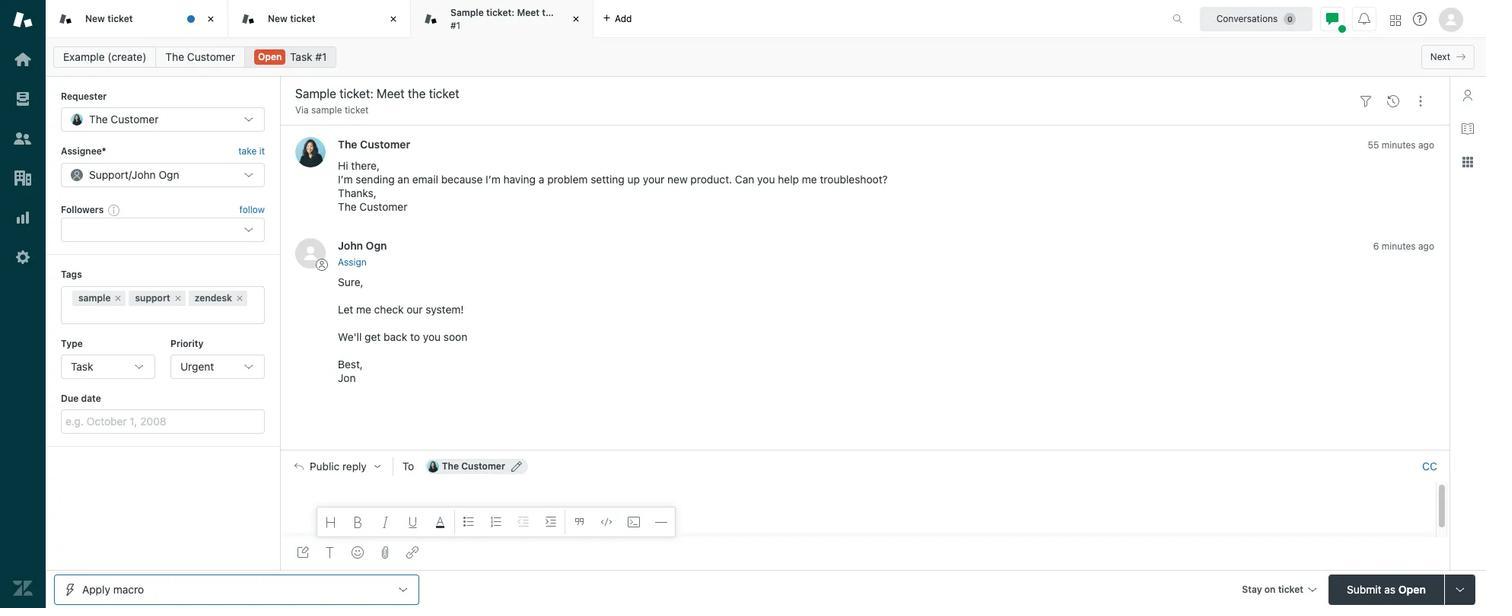 Task type: locate. For each thing, give the bounding box(es) containing it.
headings image
[[325, 516, 337, 528]]

get started image
[[13, 49, 33, 69]]

0 horizontal spatial i'm
[[338, 173, 353, 186]]

0 vertical spatial john
[[132, 168, 156, 181]]

jon
[[338, 371, 356, 384]]

1 vertical spatial ago
[[1419, 241, 1435, 252]]

add button
[[594, 0, 641, 37]]

get help image
[[1413, 12, 1427, 26]]

the customer right customer@example.com icon
[[442, 461, 505, 472]]

minutes
[[1382, 140, 1416, 151], [1382, 241, 1416, 252]]

bold (cmd b) image
[[352, 516, 365, 528]]

you right can
[[757, 173, 775, 186]]

1 horizontal spatial #1
[[451, 19, 461, 31]]

i'm
[[338, 173, 353, 186], [486, 173, 501, 186]]

1 horizontal spatial the customer link
[[338, 138, 410, 151]]

me inside hi there, i'm sending an email because i'm having a problem setting up your new product. can you help me troubleshoot? thanks, the customer
[[802, 173, 817, 186]]

task up via
[[290, 50, 312, 63]]

john ogn link
[[338, 239, 387, 252]]

new ticket tab up the task #1
[[228, 0, 411, 38]]

date
[[81, 393, 101, 404]]

#1 down sample
[[451, 19, 461, 31]]

views image
[[13, 89, 33, 109]]

john right support
[[132, 168, 156, 181]]

the down requester
[[89, 113, 108, 126]]

avatar image left assign
[[295, 239, 326, 269]]

new ticket tab
[[46, 0, 228, 38], [228, 0, 411, 38]]

reporting image
[[13, 208, 33, 228]]

i'm down hi
[[338, 173, 353, 186]]

submit as open
[[1347, 583, 1426, 596]]

0 vertical spatial minutes
[[1382, 140, 1416, 151]]

0 horizontal spatial the customer link
[[156, 46, 245, 68]]

ticket:
[[486, 7, 515, 18]]

the customer link up 'there,'
[[338, 138, 410, 151]]

example (create)
[[63, 50, 146, 63]]

new ticket up the task #1
[[268, 13, 315, 24]]

ticket inside dropdown button
[[1278, 583, 1304, 595]]

1 horizontal spatial sample
[[311, 104, 342, 116]]

1 horizontal spatial you
[[757, 173, 775, 186]]

2 remove image from the left
[[173, 293, 182, 303]]

task #1
[[290, 50, 327, 63]]

2 ago from the top
[[1419, 241, 1435, 252]]

john inside assignee* element
[[132, 168, 156, 181]]

minutes right 6
[[1382, 241, 1416, 252]]

1 vertical spatial minutes
[[1382, 241, 1416, 252]]

tab
[[411, 0, 594, 38]]

get
[[365, 330, 381, 343]]

minutes right 55
[[1382, 140, 1416, 151]]

ticket up (create)
[[107, 13, 133, 24]]

ticket right via
[[345, 104, 369, 116]]

new ticket tab up (create)
[[46, 0, 228, 38]]

hi
[[338, 159, 348, 172]]

1 horizontal spatial new
[[268, 13, 288, 24]]

the customer inside conversationlabel log
[[338, 138, 410, 151]]

close image
[[203, 11, 218, 27], [568, 11, 584, 27]]

the customer right (create)
[[165, 50, 235, 63]]

1 horizontal spatial task
[[290, 50, 312, 63]]

1 new ticket from the left
[[85, 13, 133, 24]]

new for 1st new ticket tab from the right
[[268, 13, 288, 24]]

hide composer image
[[859, 444, 871, 456]]

example (create) button
[[53, 46, 156, 68]]

ago down ticket actions 'icon'
[[1419, 140, 1435, 151]]

the
[[542, 7, 557, 18]]

code block (ctrl shift 6) image
[[628, 516, 640, 528]]

1 horizontal spatial open
[[1399, 583, 1426, 596]]

1 vertical spatial sample
[[78, 292, 111, 303]]

horizontal rule (cmd shift l) image
[[655, 516, 667, 528]]

sample
[[311, 104, 342, 116], [78, 292, 111, 303]]

via
[[295, 104, 309, 116]]

0 horizontal spatial sample
[[78, 292, 111, 303]]

1 vertical spatial task
[[71, 360, 93, 373]]

0 horizontal spatial new
[[85, 13, 105, 24]]

john
[[132, 168, 156, 181], [338, 239, 363, 252]]

avatar image left hi
[[295, 137, 326, 168]]

task inside popup button
[[71, 360, 93, 373]]

1 vertical spatial #1
[[315, 50, 327, 63]]

the customer link inside secondary element
[[156, 46, 245, 68]]

2 close image from the left
[[568, 11, 584, 27]]

numbered list (cmd shift 7) image
[[490, 516, 502, 528]]

hi there, i'm sending an email because i'm having a problem setting up your new product. can you help me troubleshoot? thanks, the customer
[[338, 159, 888, 213]]

ogn up assign
[[366, 239, 387, 252]]

open left the task #1
[[258, 51, 282, 62]]

task button
[[61, 355, 155, 379]]

to
[[410, 330, 420, 343]]

1 vertical spatial ogn
[[366, 239, 387, 252]]

0 vertical spatial me
[[802, 173, 817, 186]]

email
[[412, 173, 438, 186]]

0 horizontal spatial #1
[[315, 50, 327, 63]]

ogn
[[159, 168, 179, 181], [366, 239, 387, 252]]

zendesk support image
[[13, 10, 33, 30]]

the right (create)
[[165, 50, 184, 63]]

john up assign
[[338, 239, 363, 252]]

0 horizontal spatial new ticket
[[85, 13, 133, 24]]

an
[[398, 173, 409, 186]]

urgent
[[180, 360, 214, 373]]

macro
[[113, 583, 144, 596]]

1 horizontal spatial john
[[338, 239, 363, 252]]

6 minutes ago
[[1373, 241, 1435, 252]]

the
[[165, 50, 184, 63], [89, 113, 108, 126], [338, 138, 357, 151], [338, 200, 357, 213], [442, 461, 459, 472]]

0 vertical spatial avatar image
[[295, 137, 326, 168]]

submit
[[1347, 583, 1382, 596]]

you right the to
[[423, 330, 441, 343]]

the customer inside 'requester' element
[[89, 113, 159, 126]]

the customer down requester
[[89, 113, 159, 126]]

open right as
[[1399, 583, 1426, 596]]

decrease indent (cmd [) image
[[518, 516, 530, 528]]

ticket actions image
[[1415, 95, 1427, 107]]

Public reply composer text field
[[288, 483, 1432, 515]]

task
[[290, 50, 312, 63], [71, 360, 93, 373]]

2 new from the left
[[268, 13, 288, 24]]

customer context image
[[1462, 89, 1474, 101]]

ogn inside john ogn assign
[[366, 239, 387, 252]]

1 horizontal spatial remove image
[[173, 293, 182, 303]]

remove image for support
[[173, 293, 182, 303]]

tags
[[61, 269, 82, 280]]

1 minutes from the top
[[1382, 140, 1416, 151]]

the customer link up 'requester' element
[[156, 46, 245, 68]]

task inside secondary element
[[290, 50, 312, 63]]

open
[[258, 51, 282, 62], [1399, 583, 1426, 596]]

new
[[85, 13, 105, 24], [268, 13, 288, 24]]

ticket inside sample ticket: meet the ticket #1
[[559, 7, 584, 18]]

the customer up 'there,'
[[338, 138, 410, 151]]

the customer link
[[156, 46, 245, 68], [338, 138, 410, 151]]

1 ago from the top
[[1419, 140, 1435, 151]]

support / john ogn
[[89, 168, 179, 181]]

the right customer@example.com icon
[[442, 461, 459, 472]]

customer
[[187, 50, 235, 63], [111, 113, 159, 126], [360, 138, 410, 151], [360, 200, 408, 213], [461, 461, 505, 472]]

assignee* element
[[61, 163, 265, 187]]

ogn right /
[[159, 168, 179, 181]]

0 vertical spatial ogn
[[159, 168, 179, 181]]

0 vertical spatial the customer link
[[156, 46, 245, 68]]

via sample ticket
[[295, 104, 369, 116]]

1 i'm from the left
[[338, 173, 353, 186]]

me right help
[[802, 173, 817, 186]]

1 new ticket tab from the left
[[46, 0, 228, 38]]

task for task
[[71, 360, 93, 373]]

#1
[[451, 19, 461, 31], [315, 50, 327, 63]]

me right the let
[[356, 303, 371, 316]]

/
[[129, 168, 132, 181]]

remove image for sample
[[114, 293, 123, 303]]

customer inside 'requester' element
[[111, 113, 159, 126]]

take it button
[[238, 144, 265, 160]]

the inside secondary element
[[165, 50, 184, 63]]

the down thanks,
[[338, 200, 357, 213]]

we'll
[[338, 330, 362, 343]]

1 vertical spatial you
[[423, 330, 441, 343]]

requester
[[61, 91, 107, 102]]

1 vertical spatial avatar image
[[295, 239, 326, 269]]

ago
[[1419, 140, 1435, 151], [1419, 241, 1435, 252]]

1 horizontal spatial close image
[[568, 11, 584, 27]]

the inside 'requester' element
[[89, 113, 108, 126]]

remove image left support
[[114, 293, 123, 303]]

1 vertical spatial john
[[338, 239, 363, 252]]

i'm left having
[[486, 173, 501, 186]]

0 horizontal spatial ogn
[[159, 168, 179, 181]]

0 horizontal spatial open
[[258, 51, 282, 62]]

followers element
[[61, 218, 265, 242]]

0 vertical spatial you
[[757, 173, 775, 186]]

1 remove image from the left
[[114, 293, 123, 303]]

1 horizontal spatial new ticket
[[268, 13, 315, 24]]

up
[[628, 173, 640, 186]]

follow
[[239, 204, 265, 215]]

0 vertical spatial ago
[[1419, 140, 1435, 151]]

zendesk image
[[13, 578, 33, 598]]

the inside hi there, i'm sending an email because i'm having a problem setting up your new product. can you help me troubleshoot? thanks, the customer
[[338, 200, 357, 213]]

info on adding followers image
[[108, 204, 120, 216]]

you
[[757, 173, 775, 186], [423, 330, 441, 343]]

customer inside secondary element
[[187, 50, 235, 63]]

as
[[1385, 583, 1396, 596]]

0 horizontal spatial john
[[132, 168, 156, 181]]

john inside john ogn assign
[[338, 239, 363, 252]]

take it
[[238, 146, 265, 157]]

avatar image
[[295, 137, 326, 168], [295, 239, 326, 269]]

ticket right the
[[559, 7, 584, 18]]

2 avatar image from the top
[[295, 239, 326, 269]]

remove image right support
[[173, 293, 182, 303]]

0 horizontal spatial task
[[71, 360, 93, 373]]

due
[[61, 393, 79, 404]]

open inside secondary element
[[258, 51, 282, 62]]

minutes for hi there, i'm sending an email because i'm having a problem setting up your new product. can you help me troubleshoot? thanks, the customer
[[1382, 140, 1416, 151]]

remove image
[[114, 293, 123, 303], [173, 293, 182, 303]]

public reply button
[[281, 451, 393, 483]]

ticket right on
[[1278, 583, 1304, 595]]

on
[[1265, 583, 1276, 595]]

task down type
[[71, 360, 93, 373]]

1 vertical spatial the customer link
[[338, 138, 410, 151]]

0 vertical spatial open
[[258, 51, 282, 62]]

0 vertical spatial task
[[290, 50, 312, 63]]

1 horizontal spatial i'm
[[486, 173, 501, 186]]

1 close image from the left
[[203, 11, 218, 27]]

ago right 6
[[1419, 241, 1435, 252]]

1 horizontal spatial ogn
[[366, 239, 387, 252]]

0 horizontal spatial close image
[[203, 11, 218, 27]]

#1 up the via sample ticket
[[315, 50, 327, 63]]

check
[[374, 303, 404, 316]]

1 horizontal spatial me
[[802, 173, 817, 186]]

0 vertical spatial sample
[[311, 104, 342, 116]]

let
[[338, 303, 353, 316]]

2 new ticket from the left
[[268, 13, 315, 24]]

0 vertical spatial #1
[[451, 19, 461, 31]]

customer inside hi there, i'm sending an email because i'm having a problem setting up your new product. can you help me troubleshoot? thanks, the customer
[[360, 200, 408, 213]]

0 horizontal spatial me
[[356, 303, 371, 316]]

me
[[802, 173, 817, 186], [356, 303, 371, 316]]

edit user image
[[511, 461, 522, 472]]

sample right via
[[311, 104, 342, 116]]

thanks,
[[338, 187, 377, 200]]

urgent button
[[170, 355, 265, 379]]

displays possible ticket submission types image
[[1454, 583, 1466, 596]]

1 new from the left
[[85, 13, 105, 24]]

2 minutes from the top
[[1382, 241, 1416, 252]]

Due date field
[[61, 410, 265, 434]]

sample
[[451, 7, 484, 18]]

button displays agent's chat status as online. image
[[1326, 13, 1339, 25]]

0 horizontal spatial remove image
[[114, 293, 123, 303]]

ogn inside assignee* element
[[159, 168, 179, 181]]

new ticket up example (create) on the top left
[[85, 13, 133, 24]]

sample down tags
[[78, 292, 111, 303]]

ago for best,
[[1419, 241, 1435, 252]]



Task type: describe. For each thing, give the bounding box(es) containing it.
best,
[[338, 357, 363, 370]]

code span (ctrl shift 5) image
[[600, 516, 613, 528]]

there,
[[351, 159, 380, 172]]

55 minutes ago
[[1368, 140, 1435, 151]]

tabs tab list
[[46, 0, 1157, 38]]

cc
[[1422, 460, 1437, 473]]

meet
[[517, 7, 540, 18]]

italic (cmd i) image
[[380, 516, 392, 528]]

apply
[[82, 583, 110, 596]]

2 i'm from the left
[[486, 173, 501, 186]]

#1 inside secondary element
[[315, 50, 327, 63]]

sending
[[356, 173, 395, 186]]

assign
[[338, 256, 367, 268]]

new ticket for 1st new ticket tab from the right
[[268, 13, 315, 24]]

next
[[1431, 51, 1451, 62]]

add link (cmd k) image
[[406, 546, 419, 559]]

add
[[615, 13, 632, 24]]

assign button
[[338, 255, 367, 269]]

the customer inside secondary element
[[165, 50, 235, 63]]

having
[[503, 173, 536, 186]]

new ticket for second new ticket tab from right
[[85, 13, 133, 24]]

our
[[407, 303, 423, 316]]

customer@example.com image
[[427, 461, 439, 473]]

events image
[[1387, 95, 1400, 107]]

2 new ticket tab from the left
[[228, 0, 411, 38]]

remove image
[[235, 293, 244, 303]]

1 vertical spatial me
[[356, 303, 371, 316]]

stay on ticket button
[[1235, 574, 1323, 607]]

55 minutes ago text field
[[1368, 140, 1435, 151]]

conversationlabel log
[[280, 125, 1450, 450]]

task for task #1
[[290, 50, 312, 63]]

0 horizontal spatial you
[[423, 330, 441, 343]]

stay on ticket
[[1242, 583, 1304, 595]]

admin image
[[13, 247, 33, 267]]

to
[[402, 460, 414, 473]]

main element
[[0, 0, 46, 608]]

bulleted list (cmd shift 8) image
[[463, 516, 475, 528]]

it
[[259, 146, 265, 157]]

Subject field
[[292, 84, 1349, 103]]

assignee*
[[61, 146, 106, 157]]

reply
[[342, 461, 367, 473]]

insert emojis image
[[352, 546, 364, 559]]

support
[[135, 292, 170, 303]]

requester element
[[61, 108, 265, 132]]

priority
[[170, 338, 203, 349]]

1 vertical spatial open
[[1399, 583, 1426, 596]]

we'll get back to you soon
[[338, 330, 468, 343]]

your
[[643, 173, 665, 186]]

#1 inside sample ticket: meet the ticket #1
[[451, 19, 461, 31]]

close image
[[386, 11, 401, 27]]

setting
[[591, 173, 625, 186]]

apply macro
[[82, 583, 144, 596]]

organizations image
[[13, 168, 33, 188]]

stay
[[1242, 583, 1262, 595]]

format text image
[[324, 546, 336, 559]]

followers
[[61, 204, 104, 215]]

soon
[[444, 330, 468, 343]]

conversations button
[[1200, 6, 1313, 31]]

sure,
[[338, 275, 366, 288]]

system!
[[426, 303, 464, 316]]

filter image
[[1360, 95, 1372, 107]]

troubleshoot?
[[820, 173, 888, 186]]

ago for hi there, i'm sending an email because i'm having a problem setting up your new product. can you help me troubleshoot? thanks, the customer
[[1419, 140, 1435, 151]]

next button
[[1421, 45, 1475, 69]]

type
[[61, 338, 83, 349]]

underline (cmd u) image
[[407, 516, 419, 528]]

john ogn assign
[[338, 239, 387, 268]]

a
[[539, 173, 544, 186]]

conversations
[[1217, 13, 1278, 24]]

new
[[667, 173, 688, 186]]

notifications image
[[1358, 13, 1371, 25]]

take
[[238, 146, 257, 157]]

cc button
[[1422, 460, 1438, 473]]

customers image
[[13, 129, 33, 148]]

zendesk products image
[[1390, 15, 1401, 25]]

the up hi
[[338, 138, 357, 151]]

new for second new ticket tab from right
[[85, 13, 105, 24]]

knowledge image
[[1462, 123, 1474, 135]]

quote (cmd shift 9) image
[[573, 516, 585, 528]]

due date
[[61, 393, 101, 404]]

you inside hi there, i'm sending an email because i'm having a problem setting up your new product. can you help me troubleshoot? thanks, the customer
[[757, 173, 775, 186]]

tab containing sample ticket: meet the ticket
[[411, 0, 594, 38]]

ticket up the task #1
[[290, 13, 315, 24]]

public reply
[[310, 461, 367, 473]]

can
[[735, 173, 755, 186]]

(create)
[[108, 50, 146, 63]]

product.
[[691, 173, 732, 186]]

public
[[310, 461, 340, 473]]

draft mode image
[[297, 546, 309, 559]]

follow button
[[239, 203, 265, 217]]

let me check our system!
[[338, 303, 467, 316]]

increase indent (cmd ]) image
[[545, 516, 557, 528]]

back
[[384, 330, 407, 343]]

problem
[[547, 173, 588, 186]]

zendesk
[[195, 292, 232, 303]]

example
[[63, 50, 105, 63]]

support
[[89, 168, 129, 181]]

1 avatar image from the top
[[295, 137, 326, 168]]

secondary element
[[46, 42, 1486, 72]]

apps image
[[1462, 156, 1474, 168]]

55
[[1368, 140, 1379, 151]]

minutes for best,
[[1382, 241, 1416, 252]]

because
[[441, 173, 483, 186]]

help
[[778, 173, 799, 186]]

best, jon
[[338, 357, 363, 384]]

add attachment image
[[379, 546, 391, 559]]

6 minutes ago text field
[[1373, 241, 1435, 252]]

6
[[1373, 241, 1379, 252]]

sample ticket: meet the ticket #1
[[451, 7, 584, 31]]



Task type: vqa. For each thing, say whether or not it's contained in the screenshot.
Hide composer icon
yes



